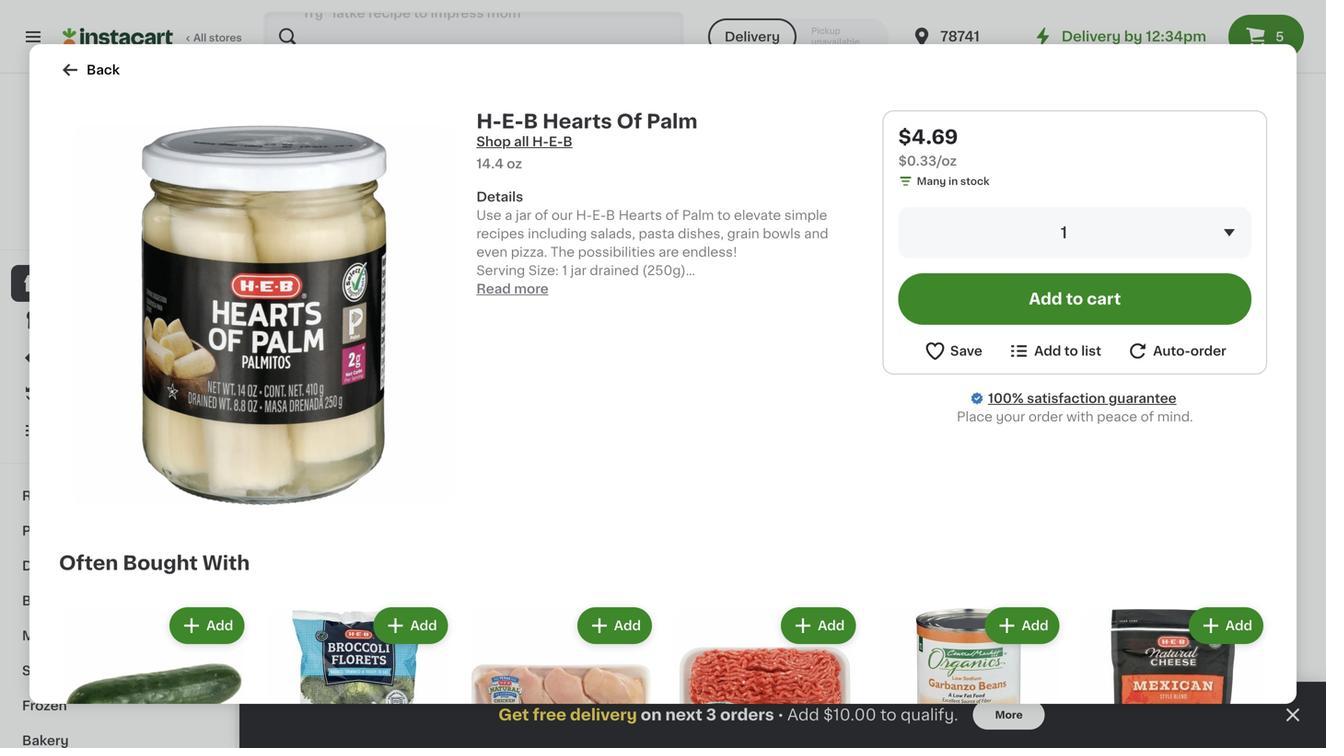 Task type: describe. For each thing, give the bounding box(es) containing it.
buy it again link
[[11, 376, 224, 413]]

b inside the h-e-b hearts of palm shop all h-e-b 14.4 oz
[[563, 135, 573, 148]]

candy
[[87, 665, 131, 678]]

add to cart button
[[899, 274, 1252, 325]]

place
[[957, 411, 993, 424]]

& inside serious bean co dude perfect jalapeno & bacon pinto beans, fully cooked
[[511, 486, 521, 499]]

5 button
[[1229, 15, 1305, 59]]

prices
[[149, 205, 182, 215]]

bakery
[[22, 735, 69, 748]]

15.5
[[300, 202, 321, 212]]

many in stock down $0.33/oz at top right
[[917, 176, 990, 187]]

in down $0.33/oz at top right
[[949, 176, 958, 187]]

higher
[[42, 205, 77, 215]]

serious
[[448, 450, 507, 463]]

1 vertical spatial 100% satisfaction guarantee
[[989, 392, 1177, 405]]

hearts for h-e-b hearts of palm 14.4 oz
[[343, 450, 387, 463]]

mind.
[[1158, 411, 1194, 424]]

with
[[1067, 411, 1094, 424]]

1 vertical spatial jar
[[571, 264, 587, 277]]

h-
[[532, 135, 549, 148]]

dishes,
[[678, 228, 724, 240]]

delivery by 12:34pm link
[[1032, 26, 1207, 48]]

oz inside h-e-b select ingredients tomato sauce 8 oz
[[457, 202, 469, 212]]

stock for 59
[[510, 221, 539, 231]]

central
[[300, 147, 348, 160]]

higher than in-store prices
[[42, 205, 182, 215]]

& for eggs
[[61, 560, 72, 573]]

snacks
[[22, 665, 70, 678]]

dairy & eggs
[[22, 560, 108, 573]]

(250g)
[[642, 264, 686, 277]]

list
[[1082, 345, 1102, 358]]

stores
[[209, 33, 242, 43]]

8
[[448, 202, 455, 212]]

our
[[552, 209, 573, 222]]

jalapeno
[[448, 486, 507, 499]]

1 vertical spatial guarantee
[[1109, 392, 1177, 405]]

69
[[326, 426, 340, 436]]

snacks & candy link
[[11, 654, 224, 689]]

in for 59
[[498, 221, 507, 231]]

product group containing 1
[[300, 0, 433, 237]]

78741
[[941, 30, 980, 43]]

snacks & candy
[[22, 665, 131, 678]]

bean
[[511, 450, 544, 463]]

order inside auto-order button
[[1191, 345, 1227, 358]]

& for candy
[[73, 665, 84, 678]]

0 vertical spatial jar
[[516, 209, 532, 222]]

shop inside shop link
[[52, 277, 86, 290]]

5
[[1276, 30, 1285, 43]]

100% satisfaction guarantee link
[[989, 390, 1177, 408]]

salads,
[[591, 228, 636, 240]]

$ inside $ 4 69
[[304, 426, 311, 436]]

lists
[[52, 425, 83, 438]]

h-e-b hearts of palm 14.4 oz
[[300, 450, 406, 496]]

your
[[996, 411, 1026, 424]]

1 field
[[899, 207, 1252, 259]]

deals link
[[11, 339, 224, 376]]

add inside add to cart button
[[1029, 292, 1063, 307]]

often
[[59, 554, 118, 573]]

meat & seafood
[[22, 630, 129, 643]]

holiday baking
[[276, 603, 430, 622]]

on
[[641, 708, 662, 724]]

frozen link
[[11, 689, 224, 724]]

100% inside 100% satisfaction guarantee link
[[989, 392, 1024, 405]]

many for 4
[[319, 504, 348, 515]]

0 horizontal spatial of
[[535, 209, 548, 222]]

back
[[87, 64, 120, 76]]

all
[[193, 33, 207, 43]]

it
[[81, 388, 90, 401]]

more
[[995, 711, 1023, 721]]

59
[[474, 124, 488, 134]]

more inside the details use a jar of our h-e-b hearts of palm to elevate simple recipes including salads, pasta dishes, grain bowls and even pizza. the possibilities are endless! serving size: 1 jar drained (250g) read more
[[514, 283, 549, 296]]

89
[[321, 124, 335, 134]]

dairy
[[22, 560, 58, 573]]

serious bean co dude perfect jalapeno & bacon pinto beans, fully cooked
[[448, 450, 566, 536]]

delivery for delivery by 12:34pm
[[1062, 30, 1121, 43]]

delivery button
[[708, 18, 797, 55]]

low
[[366, 166, 393, 179]]

78741 button
[[911, 11, 1022, 63]]

e- for h-e-b hearts of palm 14.4 oz
[[316, 450, 330, 463]]

produce link
[[11, 514, 224, 549]]

bought
[[123, 554, 198, 573]]

buy it again
[[52, 388, 130, 401]]

place your order with peace of mind.
[[957, 411, 1194, 424]]

add inside 'treatment tracker modal' dialog
[[788, 708, 820, 724]]

dairy & eggs link
[[11, 549, 224, 584]]

beverages link
[[11, 584, 224, 619]]

meat
[[22, 630, 56, 643]]

baking
[[360, 603, 430, 622]]

$10.00
[[824, 708, 877, 724]]

product group containing 4
[[300, 283, 433, 521]]

many in stock for 59
[[466, 221, 539, 231]]

h-e-b logo image
[[77, 96, 158, 177]]

of for h-e-b hearts of palm 14.4 oz
[[390, 450, 406, 463]]

in-
[[106, 205, 120, 215]]

15.75 oz
[[448, 504, 488, 515]]

view
[[1104, 606, 1136, 619]]

cooked
[[448, 523, 498, 536]]

many in stock for 4
[[319, 504, 391, 515]]

$ 4 69
[[304, 425, 340, 445]]

next
[[666, 708, 703, 724]]

palm for h-e-b hearts of palm shop all h-e-b 14.4 oz
[[647, 112, 698, 131]]

product group containing h-e-b select ingredients tomato sauce
[[448, 0, 580, 237]]

and
[[804, 228, 829, 240]]

with
[[202, 554, 250, 573]]

$0.33/oz
[[899, 155, 957, 168]]

many in stock for 1
[[319, 221, 391, 231]]

service type group
[[708, 18, 889, 55]]

$ inside '$ 1 89'
[[304, 124, 311, 134]]

higher than in-store prices link
[[42, 203, 193, 217]]

fully
[[532, 505, 562, 518]]

14.4 inside the h-e-b hearts of palm shop all h-e-b 14.4 oz
[[477, 158, 504, 170]]

to left cart
[[1066, 292, 1084, 307]]

auto-
[[1154, 345, 1191, 358]]

to left "list"
[[1065, 345, 1079, 358]]

serving
[[477, 264, 525, 277]]

to inside the details use a jar of our h-e-b hearts of palm to elevate simple recipes including salads, pasta dishes, grain bowls and even pizza. the possibilities are endless! serving size: 1 jar drained (250g) read more
[[718, 209, 731, 222]]



Task type: vqa. For each thing, say whether or not it's contained in the screenshot.
the Of to the right
yes



Task type: locate. For each thing, give the bounding box(es) containing it.
satisfaction down higher than in-store prices
[[78, 223, 139, 234]]

delivery inside delivery button
[[725, 30, 780, 43]]

0 vertical spatial more
[[514, 283, 549, 296]]

$ left 89
[[304, 124, 311, 134]]

b up ingredients
[[478, 147, 486, 160]]

delivery for delivery
[[725, 30, 780, 43]]

2 horizontal spatial b
[[606, 209, 616, 222]]

all stores link
[[63, 11, 243, 63]]

100% satisfaction guarantee
[[47, 223, 195, 234], [989, 392, 1177, 405]]

1 vertical spatial e-
[[592, 209, 606, 222]]

0 horizontal spatial delivery
[[725, 30, 780, 43]]

many in stock up even
[[466, 221, 539, 231]]

many in stock down h-e-b hearts of palm 14.4 oz
[[319, 504, 391, 515]]

of inside h-e-b hearts of palm 14.4 oz
[[390, 450, 406, 463]]

2 vertical spatial 1
[[562, 264, 568, 277]]

more inside view more 'link'
[[1139, 606, 1174, 619]]

0 horizontal spatial more
[[514, 283, 549, 296]]

100% down higher
[[47, 223, 75, 234]]

palm up details button
[[647, 112, 698, 131]]

select
[[490, 147, 531, 160]]

0 horizontal spatial of
[[390, 450, 406, 463]]

many in stock down beans
[[319, 221, 391, 231]]

0 vertical spatial of
[[617, 112, 642, 131]]

size:
[[529, 264, 559, 277]]

1 vertical spatial 14.4
[[300, 486, 322, 496]]

jar right the a
[[516, 209, 532, 222]]

store
[[120, 205, 147, 215]]

perfect
[[486, 468, 534, 481]]

2 vertical spatial e-
[[316, 450, 330, 463]]

& right meat on the bottom left
[[59, 630, 70, 643]]

oz down sodium at the top of page
[[324, 202, 336, 212]]

many for 59
[[466, 221, 495, 231]]

palm inside the h-e-b hearts of palm shop all h-e-b 14.4 oz
[[647, 112, 698, 131]]

1 horizontal spatial satisfaction
[[1027, 392, 1106, 405]]

e- inside the details use a jar of our h-e-b hearts of palm to elevate simple recipes including salads, pasta dishes, grain bowls and even pizza. the possibilities are endless! serving size: 1 jar drained (250g) read more
[[592, 209, 606, 222]]

1 up add to cart
[[1061, 225, 1068, 241]]

h- inside h-e-b hearts of palm 14.4 oz
[[300, 450, 316, 463]]

0 horizontal spatial 100%
[[47, 223, 75, 234]]

shop link
[[11, 265, 224, 302]]

1 vertical spatial more
[[1139, 606, 1174, 619]]

0 horizontal spatial guarantee
[[142, 223, 195, 234]]

jar down the
[[571, 264, 587, 277]]

get
[[499, 708, 529, 724]]

0 vertical spatial order
[[1191, 345, 1227, 358]]

e- inside the h-e-b hearts of palm shop all h-e-b 14.4 oz
[[502, 112, 524, 131]]

palm inside the details use a jar of our h-e-b hearts of palm to elevate simple recipes including salads, pasta dishes, grain bowls and even pizza. the possibilities are endless! serving size: 1 jar drained (250g) read more
[[682, 209, 714, 222]]

100% satisfaction guarantee up with
[[989, 392, 1177, 405]]

shop inside the h-e-b hearts of palm shop all h-e-b 14.4 oz
[[477, 135, 511, 148]]

in up even
[[498, 221, 507, 231]]

cart
[[1087, 292, 1121, 307]]

0 horizontal spatial shop
[[52, 277, 86, 290]]

order up mind.
[[1191, 345, 1227, 358]]

0 vertical spatial b
[[524, 112, 538, 131]]

b up salads,
[[606, 209, 616, 222]]

many down $0.33/oz at top right
[[917, 176, 946, 187]]

palm down 4
[[300, 468, 332, 481]]

oz down jalapeno
[[476, 504, 488, 515]]

e- inside h-e-b select ingredients tomato sauce 8 oz
[[464, 147, 478, 160]]

in down beans
[[350, 221, 360, 231]]

h- for h-e-b hearts of palm 14.4 oz
[[300, 450, 316, 463]]

stock for 1
[[362, 221, 391, 231]]

$ up serious
[[451, 426, 458, 436]]

0 vertical spatial 100%
[[47, 223, 75, 234]]

1 horizontal spatial e-
[[502, 112, 524, 131]]

oz inside the h-e-b hearts of palm shop all h-e-b 14.4 oz
[[507, 158, 522, 170]]

recipes link
[[11, 479, 224, 514]]

peace
[[1097, 411, 1138, 424]]

add inside 'add to list' button
[[1035, 345, 1062, 358]]

0 vertical spatial 1
[[311, 123, 319, 142]]

satisfaction up place your order with peace of mind.
[[1027, 392, 1106, 405]]

orders
[[720, 708, 774, 724]]

1 horizontal spatial 100%
[[989, 392, 1024, 405]]

order
[[1191, 345, 1227, 358], [1029, 411, 1063, 424]]

meat & seafood link
[[11, 619, 224, 654]]

14.4 up details
[[477, 158, 504, 170]]

of left serious
[[390, 450, 406, 463]]

e- for h-e-b hearts of palm shop all h-e-b 14.4 oz
[[502, 112, 524, 131]]

1 horizontal spatial e-
[[549, 135, 563, 148]]

palm for h-e-b hearts of palm 14.4 oz
[[300, 468, 332, 481]]

0 vertical spatial hearts
[[543, 112, 612, 131]]

of up details button
[[617, 112, 642, 131]]

stock for 4
[[362, 504, 391, 515]]

oz inside h-e-b hearts of palm 14.4 oz
[[324, 486, 336, 496]]

of left mind.
[[1141, 411, 1154, 424]]

100% satisfaction guarantee inside 'button'
[[47, 223, 195, 234]]

view more
[[1104, 606, 1174, 619]]

beverages
[[22, 595, 93, 608]]

0 horizontal spatial e-
[[316, 450, 330, 463]]

0 horizontal spatial hearts
[[343, 450, 387, 463]]

sauce
[[448, 184, 488, 197]]

seafood
[[73, 630, 129, 643]]

treatment tracker modal dialog
[[240, 683, 1327, 749]]

0 horizontal spatial jar
[[516, 209, 532, 222]]

oz down $ 4 69
[[324, 486, 336, 496]]

hearts
[[543, 112, 612, 131], [619, 209, 663, 222], [343, 450, 387, 463]]

read
[[477, 283, 511, 296]]

the
[[551, 246, 575, 259]]

0 horizontal spatial 14.4
[[300, 486, 322, 496]]

1 down the
[[562, 264, 568, 277]]

2 horizontal spatial 1
[[1061, 225, 1068, 241]]

add to list button
[[1008, 340, 1102, 363]]

h-e-b hearts of palm image
[[74, 125, 454, 506]]

& for seafood
[[59, 630, 70, 643]]

0 vertical spatial 14.4
[[477, 158, 504, 170]]

instacart logo image
[[63, 26, 173, 48]]

including
[[528, 228, 587, 240]]

14.4 down 4
[[300, 486, 322, 496]]

satisfaction inside 'button'
[[78, 223, 139, 234]]

0 horizontal spatial 1
[[311, 123, 319, 142]]

14.4 inside h-e-b hearts of palm 14.4 oz
[[300, 486, 322, 496]]

buy
[[52, 388, 78, 401]]

1 left 89
[[311, 123, 319, 142]]

h- inside the h-e-b hearts of palm shop all h-e-b 14.4 oz
[[477, 112, 502, 131]]

$
[[304, 124, 311, 134], [451, 124, 458, 134], [304, 426, 311, 436], [451, 426, 458, 436]]

$ 1 89
[[304, 123, 335, 142]]

palm
[[647, 112, 698, 131], [682, 209, 714, 222], [300, 468, 332, 481]]

1 inside 1 'field'
[[1061, 225, 1068, 241]]

all
[[514, 135, 529, 148]]

1 horizontal spatial 100% satisfaction guarantee
[[989, 392, 1177, 405]]

2 horizontal spatial e-
[[592, 209, 606, 222]]

h- inside h-e-b select ingredients tomato sauce 8 oz
[[448, 147, 464, 160]]

deals
[[52, 351, 89, 364]]

more button
[[973, 701, 1045, 731]]

2 horizontal spatial of
[[1141, 411, 1154, 424]]

1 horizontal spatial guarantee
[[1109, 392, 1177, 405]]

many for 1
[[319, 221, 348, 231]]

free
[[533, 708, 567, 724]]

0 vertical spatial guarantee
[[142, 223, 195, 234]]

often bought with
[[59, 554, 250, 573]]

h- right our
[[576, 209, 592, 222]]

guarantee up peace at the bottom
[[1109, 392, 1177, 405]]

more right view
[[1139, 606, 1174, 619]]

1 vertical spatial 1
[[1061, 225, 1068, 241]]

& down perfect
[[511, 486, 521, 499]]

b right h- at the top left of page
[[563, 135, 573, 148]]

b up all
[[524, 112, 538, 131]]

hearts inside the h-e-b hearts of palm shop all h-e-b 14.4 oz
[[543, 112, 612, 131]]

hearts inside the details use a jar of our h-e-b hearts of palm to elevate simple recipes including salads, pasta dishes, grain bowls and even pizza. the possibilities are endless! serving size: 1 jar drained (250g) read more
[[619, 209, 663, 222]]

satisfaction
[[78, 223, 139, 234], [1027, 392, 1106, 405]]

1 vertical spatial shop
[[52, 277, 86, 290]]

details button
[[477, 188, 861, 206]]

e-
[[549, 135, 563, 148], [464, 147, 478, 160]]

palm up dishes,
[[682, 209, 714, 222]]

read more button
[[477, 280, 549, 298]]

h- up ingredients
[[448, 147, 464, 160]]

& left candy
[[73, 665, 84, 678]]

pasta
[[639, 228, 675, 240]]

2 vertical spatial b
[[330, 450, 340, 463]]

1 vertical spatial 100%
[[989, 392, 1024, 405]]

h- up select
[[477, 112, 502, 131]]

1 vertical spatial of
[[390, 450, 406, 463]]

0 horizontal spatial 100% satisfaction guarantee
[[47, 223, 195, 234]]

add to cart
[[1029, 292, 1121, 307]]

0 horizontal spatial e-
[[464, 147, 478, 160]]

holiday
[[276, 603, 356, 622]]

1 horizontal spatial of
[[617, 112, 642, 131]]

0 vertical spatial satisfaction
[[78, 223, 139, 234]]

eggs
[[75, 560, 108, 573]]

1 horizontal spatial 1
[[562, 264, 568, 277]]

b for h-e-b hearts of palm 14.4 oz
[[330, 450, 340, 463]]

0 horizontal spatial b
[[330, 450, 340, 463]]

by
[[1125, 30, 1143, 43]]

product group
[[300, 0, 433, 237], [448, 0, 580, 237], [300, 283, 433, 521], [448, 283, 580, 556], [59, 604, 248, 749], [263, 604, 452, 749], [467, 604, 656, 749], [671, 604, 860, 749], [875, 604, 1064, 749], [1079, 604, 1268, 749], [276, 661, 433, 749], [448, 661, 604, 749], [619, 661, 776, 749], [790, 661, 947, 749], [962, 661, 1118, 749], [1133, 661, 1290, 749]]

15.75
[[448, 504, 474, 515]]

of
[[617, 112, 642, 131], [390, 450, 406, 463]]

b
[[563, 135, 573, 148], [478, 147, 486, 160]]

e- inside the h-e-b hearts of palm shop all h-e-b 14.4 oz
[[549, 135, 563, 148]]

in for 1
[[350, 221, 360, 231]]

1 horizontal spatial 14.4
[[477, 158, 504, 170]]

of down details button
[[666, 209, 679, 222]]

h-e-b select ingredients tomato sauce 8 oz
[[448, 147, 573, 212]]

0 horizontal spatial b
[[478, 147, 486, 160]]

b down $ 4 69
[[330, 450, 340, 463]]

bacon
[[524, 486, 566, 499]]

recipes
[[22, 490, 76, 503]]

oz inside central market garbanzo low sodium beans 15.5 oz
[[324, 202, 336, 212]]

delivery
[[570, 708, 637, 724]]

100% inside 100% satisfaction guarantee 'button'
[[47, 223, 75, 234]]

beans,
[[485, 505, 528, 518]]

bowls
[[763, 228, 801, 240]]

0 vertical spatial e-
[[502, 112, 524, 131]]

4
[[311, 425, 325, 445]]

many up even
[[466, 221, 495, 231]]

1 inside the details use a jar of our h-e-b hearts of palm to elevate simple recipes including salads, pasta dishes, grain bowls and even pizza. the possibilities are endless! serving size: 1 jar drained (250g) read more
[[562, 264, 568, 277]]

of for h-e-b hearts of palm shop all h-e-b 14.4 oz
[[617, 112, 642, 131]]

1 horizontal spatial hearts
[[543, 112, 612, 131]]

in for 4
[[350, 504, 360, 515]]

e- up ingredients
[[464, 147, 478, 160]]

shop up deals
[[52, 277, 86, 290]]

h-
[[477, 112, 502, 131], [448, 147, 464, 160], [576, 209, 592, 222], [300, 450, 316, 463]]

2 vertical spatial hearts
[[343, 450, 387, 463]]

hearts inside h-e-b hearts of palm 14.4 oz
[[343, 450, 387, 463]]

e- up salads,
[[592, 209, 606, 222]]

drained
[[590, 264, 639, 277]]

item carousel region
[[276, 594, 1290, 749]]

2 vertical spatial palm
[[300, 468, 332, 481]]

b inside h-e-b hearts of palm 14.4 oz
[[330, 450, 340, 463]]

auto-order
[[1154, 345, 1227, 358]]

in down h-e-b hearts of palm 14.4 oz
[[350, 504, 360, 515]]

0 horizontal spatial order
[[1029, 411, 1063, 424]]

100% satisfaction guarantee button
[[29, 217, 206, 236]]

h- down 4
[[300, 450, 316, 463]]

1 horizontal spatial b
[[563, 135, 573, 148]]

again
[[93, 388, 130, 401]]

3
[[706, 708, 717, 724]]

1 horizontal spatial order
[[1191, 345, 1227, 358]]

many down h-e-b hearts of palm 14.4 oz
[[319, 504, 348, 515]]

h- for h-e-b hearts of palm shop all h-e-b 14.4 oz
[[477, 112, 502, 131]]

e- down $ 4 69
[[316, 450, 330, 463]]

palm inside h-e-b hearts of palm 14.4 oz
[[300, 468, 332, 481]]

qualify.
[[901, 708, 959, 724]]

b inside h-e-b select ingredients tomato sauce 8 oz
[[478, 147, 486, 160]]

0 vertical spatial shop
[[477, 135, 511, 148]]

oz right the 8
[[457, 202, 469, 212]]

1 horizontal spatial delivery
[[1062, 30, 1121, 43]]

0 vertical spatial palm
[[647, 112, 698, 131]]

•
[[778, 708, 784, 723]]

more down size:
[[514, 283, 549, 296]]

shop
[[477, 135, 511, 148], [52, 277, 86, 290]]

1 vertical spatial b
[[606, 209, 616, 222]]

of left our
[[535, 209, 548, 222]]

1 vertical spatial order
[[1029, 411, 1063, 424]]

b for h-e-b hearts of palm shop all h-e-b 14.4 oz
[[524, 112, 538, 131]]

dude
[[448, 468, 483, 481]]

to up grain at the right top
[[718, 209, 731, 222]]

None search field
[[263, 11, 684, 63]]

100% satisfaction guarantee down higher than in-store prices link on the left top of page
[[47, 223, 195, 234]]

e- up the tomato
[[549, 135, 563, 148]]

delivery
[[1062, 30, 1121, 43], [725, 30, 780, 43]]

save
[[951, 345, 983, 358]]

back button
[[59, 59, 120, 81]]

h- inside the details use a jar of our h-e-b hearts of palm to elevate simple recipes including salads, pasta dishes, grain bowls and even pizza. the possibilities are endless! serving size: 1 jar drained (250g) read more
[[576, 209, 592, 222]]

100% up your
[[989, 392, 1024, 405]]

b inside the h-e-b hearts of palm shop all h-e-b 14.4 oz
[[524, 112, 538, 131]]

2 horizontal spatial hearts
[[619, 209, 663, 222]]

$4.69 $0.33/oz
[[899, 128, 958, 168]]

frozen
[[22, 700, 67, 713]]

of inside the h-e-b hearts of palm shop all h-e-b 14.4 oz
[[617, 112, 642, 131]]

1 horizontal spatial shop
[[477, 135, 511, 148]]

1 horizontal spatial jar
[[571, 264, 587, 277]]

order left with
[[1029, 411, 1063, 424]]

1 vertical spatial palm
[[682, 209, 714, 222]]

oz down all
[[507, 158, 522, 170]]

many
[[917, 176, 946, 187], [319, 221, 348, 231], [466, 221, 495, 231], [319, 504, 348, 515]]

are
[[659, 246, 679, 259]]

hearts for h-e-b hearts of palm shop all h-e-b 14.4 oz
[[543, 112, 612, 131]]

1 vertical spatial hearts
[[619, 209, 663, 222]]

co
[[547, 450, 566, 463]]

1 horizontal spatial of
[[666, 209, 679, 222]]

recipes
[[477, 228, 525, 240]]

e- inside h-e-b hearts of palm 14.4 oz
[[316, 450, 330, 463]]

h- for h-e-b select ingredients tomato sauce 8 oz
[[448, 147, 464, 160]]

b inside the details use a jar of our h-e-b hearts of palm to elevate simple recipes including salads, pasta dishes, grain bowls and even pizza. the possibilities are endless! serving size: 1 jar drained (250g) read more
[[606, 209, 616, 222]]

$ left 59
[[451, 124, 458, 134]]

1 horizontal spatial b
[[524, 112, 538, 131]]

shop down 59
[[477, 135, 511, 148]]

delivery inside delivery by 12:34pm link
[[1062, 30, 1121, 43]]

0 vertical spatial 100% satisfaction guarantee
[[47, 223, 195, 234]]

many down 15.5
[[319, 221, 348, 231]]

view more link
[[1104, 603, 1187, 622]]

guarantee inside 'button'
[[142, 223, 195, 234]]

to right $10.00 at right
[[881, 708, 897, 724]]

& left eggs
[[61, 560, 72, 573]]

1 vertical spatial satisfaction
[[1027, 392, 1106, 405]]

1 horizontal spatial more
[[1139, 606, 1174, 619]]

guarantee down prices
[[142, 223, 195, 234]]

$ left 69
[[304, 426, 311, 436]]

0 horizontal spatial satisfaction
[[78, 223, 139, 234]]

lists link
[[11, 413, 224, 450]]

to inside 'treatment tracker modal' dialog
[[881, 708, 897, 724]]

e- up all
[[502, 112, 524, 131]]



